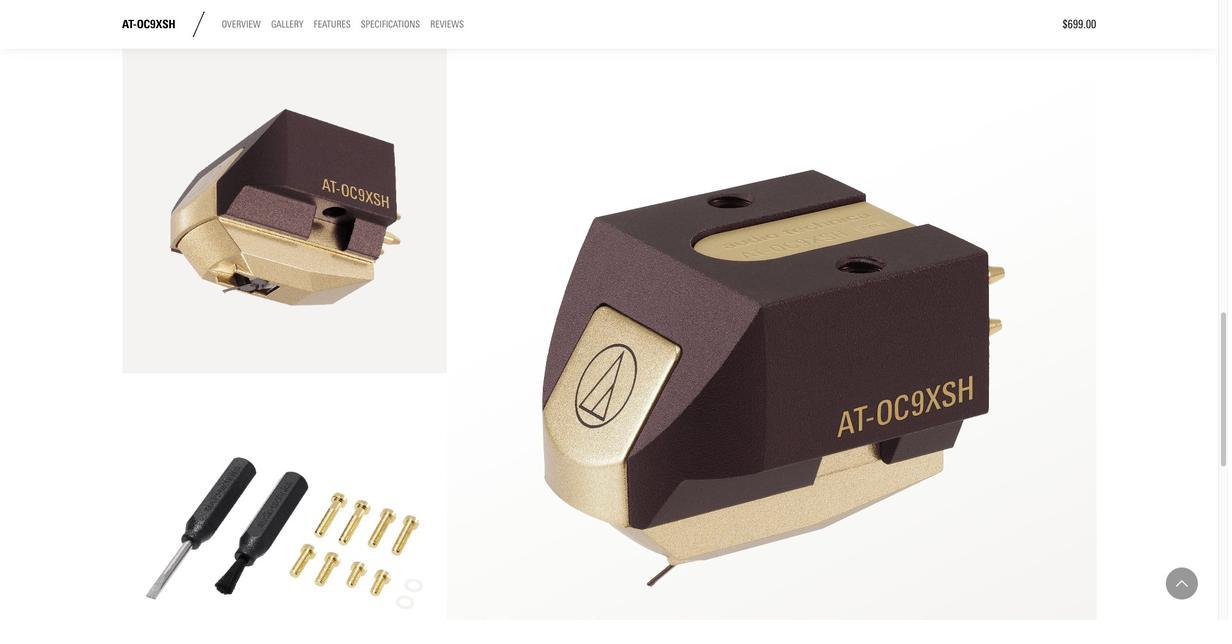 Task type: vqa. For each thing, say whether or not it's contained in the screenshot.
first ONE from the right
no



Task type: describe. For each thing, give the bounding box(es) containing it.
divider line image
[[186, 12, 212, 37]]

gallery
[[271, 19, 304, 30]]

oc9xsh
[[137, 17, 176, 31]]

features
[[314, 19, 351, 30]]



Task type: locate. For each thing, give the bounding box(es) containing it.
$699.00
[[1063, 17, 1097, 31]]

reviews
[[430, 19, 464, 30]]

at-oc9xsh
[[122, 17, 176, 31]]

arrow up image
[[1177, 578, 1188, 590]]

specifications
[[361, 19, 420, 30]]

overview
[[222, 19, 261, 30]]

at-
[[122, 17, 137, 31]]

product photo image
[[122, 49, 447, 374], [447, 49, 1097, 621], [122, 374, 447, 621]]



